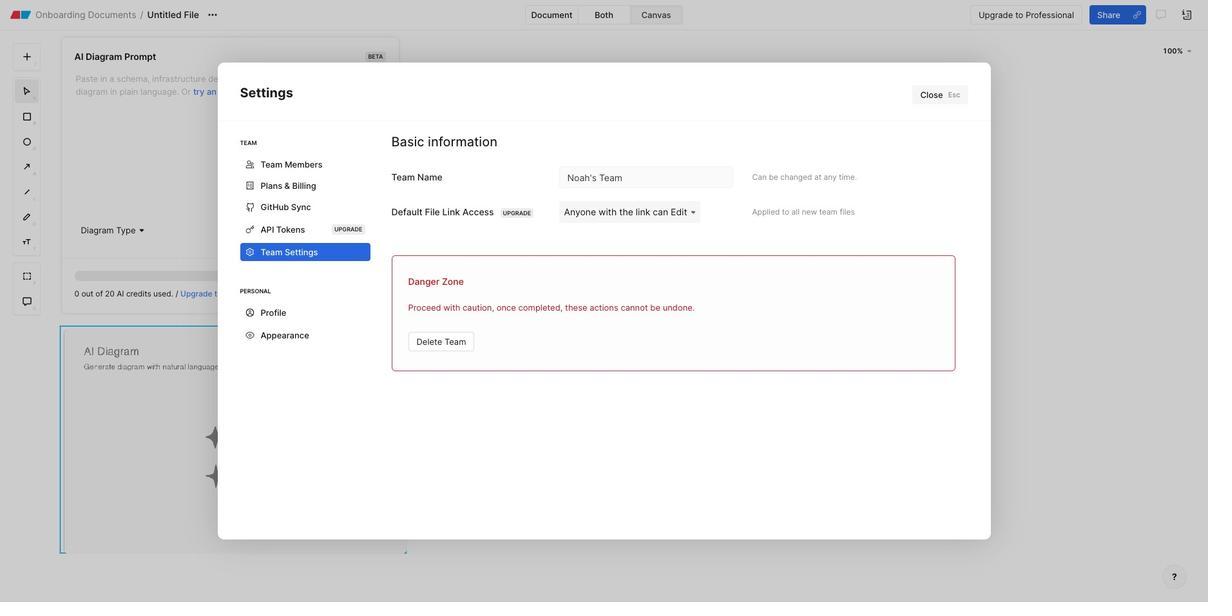 Task type: describe. For each thing, give the bounding box(es) containing it.
appearance button
[[240, 325, 370, 346]]

time.
[[839, 172, 857, 182]]

plans & billing
[[261, 180, 316, 191]]

zone
[[442, 276, 464, 287]]

?
[[1173, 571, 1178, 582]]

0 vertical spatial /
[[140, 9, 143, 20]]

github sync
[[261, 202, 311, 212]]

upgrade to professional
[[979, 9, 1075, 20]]

proceed
[[408, 302, 441, 313]]

esc
[[949, 90, 961, 99]]

professional
[[1026, 9, 1075, 20]]

settings inside "team settings" button
[[285, 247, 318, 257]]

an
[[207, 86, 217, 97]]

information
[[428, 134, 498, 150]]

1 vertical spatial ai
[[117, 289, 124, 298]]

link
[[443, 206, 460, 217]]

of
[[96, 289, 103, 298]]

try an example link
[[193, 86, 253, 97]]

anyone with the link can edit button
[[559, 201, 700, 223]]

basic information
[[392, 134, 498, 150]]

document button
[[526, 6, 578, 24]]

anyone with the link can edit
[[564, 206, 687, 217]]

0
[[74, 289, 79, 298]]

both
[[595, 10, 614, 20]]

new
[[802, 207, 817, 217]]

edit
[[671, 206, 687, 217]]

team members button
[[240, 155, 370, 173]]

appearance
[[261, 330, 309, 340]]

can
[[753, 172, 767, 182]]

1 vertical spatial /
[[176, 289, 178, 298]]

credits
[[126, 289, 151, 298]]

default file link access
[[392, 206, 494, 217]]

team for team
[[240, 139, 257, 146]]

team for team settings
[[261, 247, 283, 257]]

team for team name
[[392, 171, 415, 182]]

onboarding
[[35, 9, 85, 20]]

0 horizontal spatial ai
[[74, 51, 83, 62]]

Enter team name ... text field
[[559, 166, 733, 188]]

try an example
[[193, 86, 253, 97]]

close
[[921, 90, 944, 100]]

&
[[285, 180, 290, 191]]

once
[[497, 302, 516, 313]]

? button
[[1163, 565, 1187, 589]]

proceed with caution, once completed, these actions cannot be undone.
[[408, 302, 695, 313]]

profile
[[261, 307, 286, 318]]

onboarding documents /
[[35, 9, 143, 20]]

danger zone
[[408, 276, 464, 287]]

type
[[116, 225, 136, 235]]

the
[[620, 206, 634, 217]]

delete team
[[417, 336, 466, 346]]

canvas
[[642, 10, 671, 20]]

any
[[824, 172, 837, 182]]

at
[[815, 172, 822, 182]]

ai diagram prompt
[[74, 51, 156, 62]]

with for proceed
[[444, 302, 461, 313]]

billing
[[292, 180, 316, 191]]

team members
[[261, 159, 323, 170]]

unlimited
[[224, 289, 258, 298]]

api tokens
[[261, 224, 305, 235]]

delete team button
[[408, 332, 475, 351]]

share
[[1098, 9, 1121, 20]]

diagram type
[[81, 225, 136, 235]]

out
[[81, 289, 93, 298]]

upgrade inside button
[[979, 9, 1013, 20]]

0 horizontal spatial upgrade
[[181, 289, 213, 298]]

file
[[425, 206, 440, 217]]

0 horizontal spatial upgrade
[[335, 226, 363, 233]]

plans & billing button
[[240, 177, 370, 195]]

team right delete
[[445, 336, 466, 346]]

canvas button
[[631, 6, 682, 24]]

these
[[565, 302, 588, 313]]

team for team members
[[261, 159, 283, 170]]

applied to all new team files
[[753, 207, 855, 217]]



Task type: vqa. For each thing, say whether or not it's contained in the screenshot.
% at the top right of page
yes



Task type: locate. For each thing, give the bounding box(es) containing it.
1 vertical spatial be
[[651, 302, 661, 313]]

files
[[840, 207, 855, 217]]

0 vertical spatial be
[[769, 172, 779, 182]]

1 vertical spatial upgrade
[[181, 289, 213, 298]]

team
[[240, 139, 257, 146], [261, 159, 283, 170], [392, 171, 415, 182], [261, 247, 283, 257], [445, 336, 466, 346]]

100
[[1163, 46, 1178, 55]]

basic
[[392, 134, 425, 150]]

team
[[820, 207, 838, 217]]

anyone
[[564, 206, 596, 217]]

danger
[[408, 276, 440, 287]]

ai down 'onboarding documents /'
[[74, 51, 83, 62]]

name
[[418, 171, 443, 182]]

with down zone
[[444, 302, 461, 313]]

1 horizontal spatial /
[[176, 289, 178, 298]]

settings
[[240, 85, 293, 101], [285, 247, 318, 257]]

to for upgrade
[[1016, 9, 1024, 20]]

all
[[792, 207, 800, 217]]

team settings
[[261, 247, 318, 257]]

applied
[[753, 207, 780, 217]]

to left unlimited
[[215, 289, 222, 298]]

upgrade to unlimited button
[[181, 289, 258, 298]]

20
[[105, 289, 115, 298]]

to left professional
[[1016, 9, 1024, 20]]

team inside button
[[261, 159, 283, 170]]

diagram
[[86, 51, 122, 62], [81, 225, 114, 235]]

1 horizontal spatial with
[[599, 206, 617, 217]]

%
[[1178, 46, 1183, 55]]

100 %
[[1163, 46, 1183, 55]]

access
[[463, 206, 494, 217]]

None text field
[[74, 71, 386, 213]]

github
[[261, 202, 289, 212]]

0 horizontal spatial /
[[140, 9, 143, 20]]

caution,
[[463, 302, 494, 313]]

members
[[285, 159, 323, 170]]

0 vertical spatial diagram
[[86, 51, 122, 62]]

settings down "tokens" on the left top of the page
[[285, 247, 318, 257]]

to
[[1016, 9, 1024, 20], [782, 207, 790, 217], [215, 289, 222, 298]]

be right can
[[769, 172, 779, 182]]

both button
[[579, 6, 630, 24]]

document
[[531, 10, 573, 20]]

can be changed at any time.
[[753, 172, 857, 182]]

team up plans
[[261, 159, 283, 170]]

can
[[653, 206, 669, 217]]

0 horizontal spatial be
[[651, 302, 661, 313]]

tokens
[[276, 224, 305, 235]]

diagram left the prompt
[[86, 51, 122, 62]]

diagram inside button
[[81, 225, 114, 235]]

team down example
[[240, 139, 257, 146]]

/ right documents
[[140, 9, 143, 20]]

0 vertical spatial with
[[599, 206, 617, 217]]

upgrade down github sync button
[[335, 226, 363, 233]]

settings right an
[[240, 85, 293, 101]]

documents
[[88, 9, 136, 20]]

upgrade left professional
[[979, 9, 1013, 20]]

/
[[140, 9, 143, 20], [176, 289, 178, 298]]

0 vertical spatial settings
[[240, 85, 293, 101]]

1 vertical spatial diagram
[[81, 225, 114, 235]]

team left name
[[392, 171, 415, 182]]

1 horizontal spatial ai
[[117, 289, 124, 298]]

changed
[[781, 172, 813, 182]]

used.
[[153, 289, 173, 298]]

1 horizontal spatial to
[[782, 207, 790, 217]]

diagram left type
[[81, 225, 114, 235]]

to left all
[[782, 207, 790, 217]]

0 vertical spatial upgrade
[[503, 209, 531, 217]]

team name
[[392, 171, 443, 182]]

profile button
[[240, 304, 370, 322]]

0 vertical spatial upgrade
[[979, 9, 1013, 20]]

1 vertical spatial settings
[[285, 247, 318, 257]]

undone.
[[663, 302, 695, 313]]

api
[[261, 224, 274, 235]]

ai right "20"
[[117, 289, 124, 298]]

cannot
[[621, 302, 648, 313]]

completed,
[[519, 302, 563, 313]]

with for anyone
[[599, 206, 617, 217]]

be
[[769, 172, 779, 182], [651, 302, 661, 313]]

personal
[[240, 287, 271, 295]]

default
[[392, 206, 423, 217]]

actions
[[590, 302, 619, 313]]

github sync button
[[240, 198, 370, 216]]

beta
[[368, 53, 383, 60]]

be right cannot
[[651, 302, 661, 313]]

ai
[[74, 51, 83, 62], [117, 289, 124, 298]]

upgrade
[[979, 9, 1013, 20], [181, 289, 213, 298]]

to for applied
[[782, 207, 790, 217]]

0 horizontal spatial to
[[215, 289, 222, 298]]

0 out of 20 ai credits used. / upgrade to unlimited
[[74, 289, 258, 298]]

close esc
[[921, 90, 961, 100]]

upgrade right access
[[503, 209, 531, 217]]

0 vertical spatial to
[[1016, 9, 1024, 20]]

1 vertical spatial to
[[782, 207, 790, 217]]

1 horizontal spatial upgrade
[[503, 209, 531, 217]]

with left the
[[599, 206, 617, 217]]

2 horizontal spatial to
[[1016, 9, 1024, 20]]

plans
[[261, 180, 282, 191]]

prompt
[[124, 51, 156, 62]]

sync
[[291, 202, 311, 212]]

with inside button
[[599, 206, 617, 217]]

diagram type button
[[74, 222, 150, 239]]

with
[[599, 206, 617, 217], [444, 302, 461, 313]]

share button
[[1090, 5, 1129, 24], [1090, 5, 1129, 24]]

example
[[219, 86, 253, 97]]

1 horizontal spatial upgrade
[[979, 9, 1013, 20]]

1 vertical spatial upgrade
[[335, 226, 363, 233]]

2 vertical spatial to
[[215, 289, 222, 298]]

delete
[[417, 336, 442, 346]]

upgrade right used.
[[181, 289, 213, 298]]

1 vertical spatial with
[[444, 302, 461, 313]]

upgrade to professional button
[[971, 5, 1083, 24]]

link
[[636, 206, 651, 217]]

0 horizontal spatial with
[[444, 302, 461, 313]]

to inside button
[[1016, 9, 1024, 20]]

try
[[193, 86, 205, 97]]

/ right used.
[[176, 289, 178, 298]]

0 vertical spatial ai
[[74, 51, 83, 62]]

team down api
[[261, 247, 283, 257]]

1 horizontal spatial be
[[769, 172, 779, 182]]



